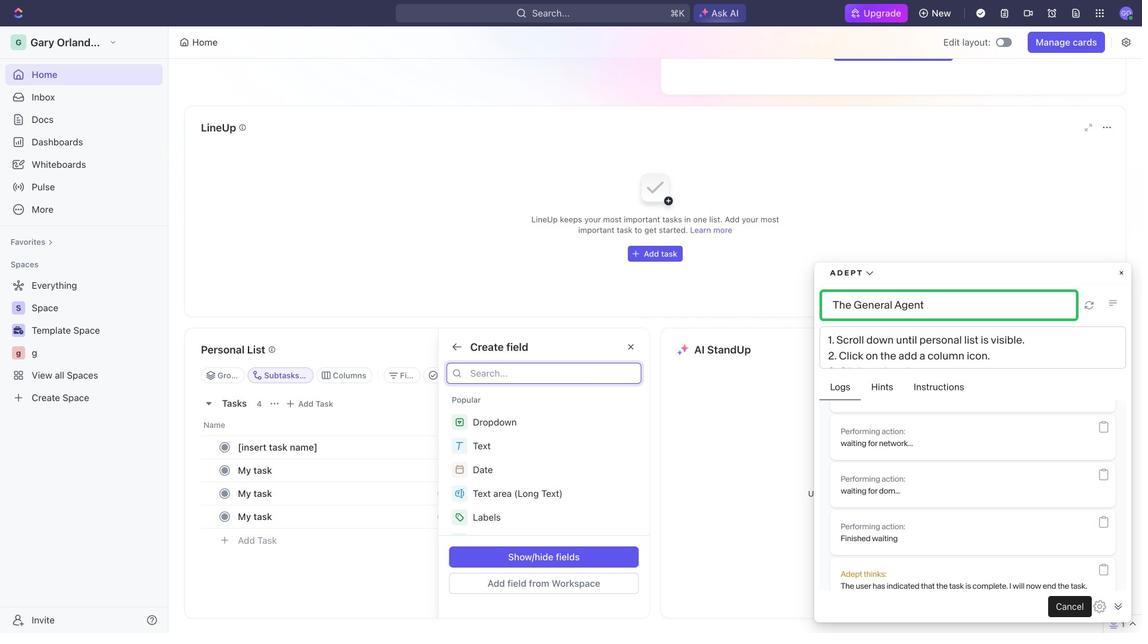 Task type: describe. For each thing, give the bounding box(es) containing it.
Search tasks... text field
[[499, 366, 582, 385]]

business time image
[[14, 327, 23, 334]]

g, , element
[[12, 346, 25, 360]]

gary orlando's workspace, , element
[[11, 34, 26, 50]]



Task type: locate. For each thing, give the bounding box(es) containing it.
Search... text field
[[470, 368, 636, 379]]

tree
[[5, 275, 163, 408]]

sidebar navigation
[[0, 26, 171, 633]]

space, , element
[[12, 301, 25, 315]]

tree inside sidebar 'navigation'
[[5, 275, 163, 408]]



Task type: vqa. For each thing, say whether or not it's contained in the screenshot.
tree
yes



